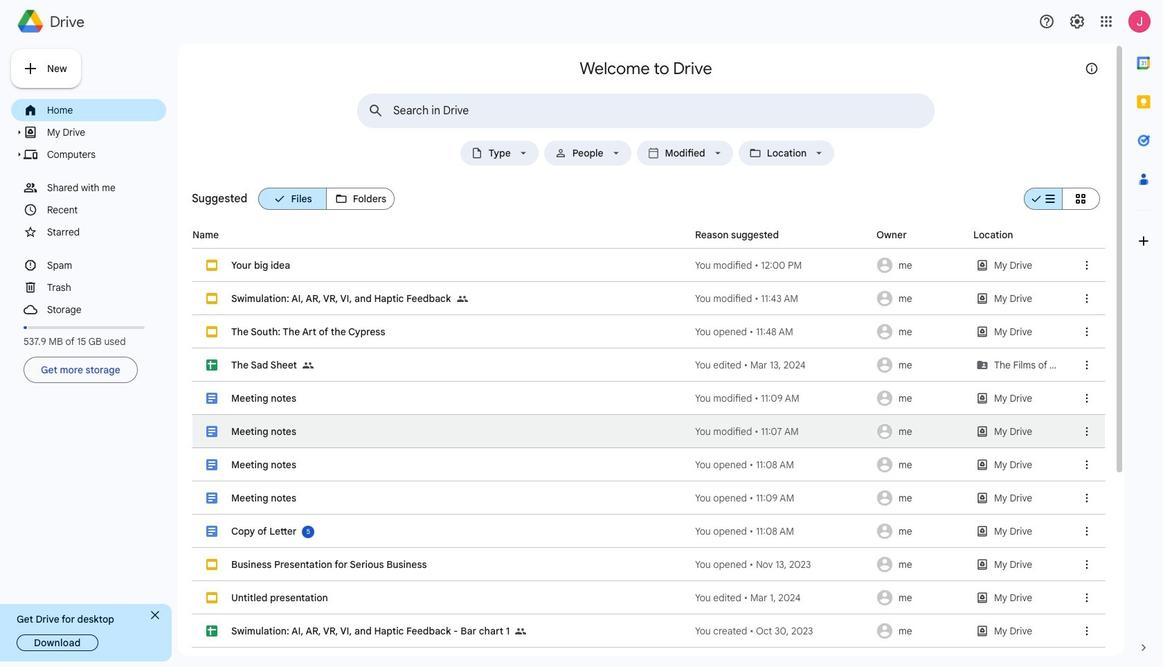 Task type: vqa. For each thing, say whether or not it's contained in the screenshot.
the bottom Size: 17 KB
Storage used: 17 KB element
no



Task type: describe. For each thing, give the bounding box(es) containing it.
shared image inside icon
[[457, 294, 468, 305]]

google slides: untitled presentation element
[[231, 592, 328, 604]]

google docs: meeting notes element for 7th cell from the bottom of the page
[[231, 459, 296, 471]]

support image
[[1039, 13, 1056, 30]]

Folders radio
[[327, 182, 395, 215]]

google slides image for second cell
[[206, 293, 218, 304]]

9 cell from the top
[[193, 515, 1106, 548]]

location element
[[765, 148, 810, 159]]

owned by me element for you modified • 11:09 am element
[[873, 382, 970, 415]]

computers element
[[47, 145, 164, 163]]

owned by me element for you opened • 11:48 am element
[[873, 315, 970, 348]]

spam element
[[47, 256, 164, 274]]

13 cell from the top
[[193, 648, 1106, 667]]

trashed items element
[[47, 278, 164, 296]]

google docs image for 7th cell from the bottom of the page google docs: meeting notes element
[[206, 459, 218, 470]]

google sheets image
[[206, 626, 218, 637]]

type element
[[486, 148, 514, 159]]

you opened • 11:09 am element
[[695, 491, 873, 505]]

Search in Drive field
[[393, 104, 903, 118]]

12 cell from the top
[[193, 614, 1106, 648]]

owned by me element for you opened • 11:09 am 'element'
[[873, 481, 970, 515]]

my drive image
[[968, 648, 1041, 667]]

google slides image for third cell
[[206, 326, 218, 337]]

you edited • mar 13, 2024 element
[[695, 358, 873, 372]]

you opened • nov 13, 2023 element
[[695, 558, 873, 571]]

you opened • 11:08 am element for fourth owned by me 'element' from the bottom
[[695, 524, 873, 538]]

google docs: copy of letter element
[[231, 525, 297, 538]]

you opened • 11:48 am element
[[695, 325, 873, 339]]

you created • oct 30, 2023 element
[[695, 624, 873, 638]]

modified element
[[663, 148, 709, 159]]

items shared with me element
[[47, 179, 164, 197]]

owned by me element for "you created • oct 30, 2023" "element"
[[873, 614, 970, 648]]

google docs image for 9th cell from the bottom of the page's google docs: meeting notes element
[[206, 393, 218, 404]]

google slides: your big idea element
[[231, 259, 290, 272]]

List radio
[[1025, 182, 1063, 215]]

owned by me element for you modified • 11:43 am 'element'
[[873, 282, 970, 315]]

google docs image
[[206, 526, 218, 537]]

you modified • 11:09 am element
[[695, 391, 873, 405]]

8 cell from the top
[[193, 481, 1106, 515]]

owned by me element for you edited • mar 1, 2024 element
[[873, 581, 970, 614]]

google docs: meeting notes element for 6th cell from the bottom of the page
[[231, 492, 296, 504]]

2 cell from the top
[[193, 282, 1106, 315]]



Task type: locate. For each thing, give the bounding box(es) containing it.
google slides image down google docs image
[[206, 559, 218, 570]]

4 owned by me element from the top
[[873, 348, 970, 382]]

google slides image up google sheets image
[[206, 592, 218, 603]]

11 owned by me element from the top
[[873, 581, 970, 614]]

tree
[[11, 99, 166, 321]]

tree item
[[11, 99, 166, 121]]

you modified • 12:00 pm element
[[695, 258, 873, 272]]

4 cell from the top
[[193, 348, 1106, 382]]

7 cell from the top
[[193, 448, 1106, 481]]

my drive element
[[47, 123, 164, 141]]

owned by me element for you opened • nov 13, 2023 element
[[873, 548, 970, 581]]

you opened • 11:08 am element down you opened • 11:09 am 'element'
[[695, 524, 873, 538]]

toolbar
[[1099, 44, 1117, 85]]

11 cell from the top
[[193, 581, 1106, 614]]

6 owned by me element from the top
[[873, 415, 970, 448]]

Grid radio
[[1063, 182, 1101, 215]]

google slides image
[[206, 293, 218, 304], [206, 326, 218, 337], [206, 559, 218, 570], [206, 592, 218, 603]]

10 cell from the top
[[193, 548, 1106, 581]]

shared image
[[457, 282, 473, 315], [457, 294, 468, 305], [516, 614, 532, 648]]

google sheets: the sad sheet element
[[231, 359, 297, 371]]

google slides: swimulation: ai, ar, vr, vi, and haptic feedback element
[[231, 292, 451, 305]]

1 google docs: meeting notes element from the top
[[231, 392, 296, 405]]

12 owned by me element from the top
[[873, 614, 970, 648]]

navigation
[[11, 99, 166, 386]]

google docs: meeting notes element for 9th cell from the bottom of the page
[[231, 392, 296, 405]]

3 owned by me element from the top
[[873, 315, 970, 348]]

home element
[[47, 101, 164, 119]]

shared image for google sheets: swimulation: ai, ar, vr, vi, and haptic feedback - bar chart 1 element
[[516, 626, 527, 637]]

you opened • 11:08 am element down you modified • 11:07 am element
[[695, 458, 873, 472]]

starred items element
[[47, 223, 164, 241]]

you opened • 11:08 am element
[[695, 458, 873, 472], [695, 524, 873, 538]]

shared image inside icon
[[516, 626, 527, 637]]

google docs image for google docs: meeting notes element associated with 6th cell from the bottom of the page
[[206, 493, 218, 504]]

shared image for google sheets: the sad sheet element
[[303, 360, 314, 371]]

3 cell from the top
[[193, 315, 1106, 348]]

google slides image for 10th cell from the top of the page
[[206, 559, 218, 570]]

Files radio
[[259, 182, 327, 215]]

1 google slides image from the top
[[206, 293, 218, 304]]

recent items element
[[47, 201, 164, 219]]

4 google slides image from the top
[[206, 592, 218, 603]]

3 google slides image from the top
[[206, 559, 218, 570]]

2 you opened • 11:08 am element from the top
[[695, 524, 873, 538]]

4 google docs image from the top
[[206, 493, 218, 504]]

owned by me element for you edited • mar 13, 2024 element in the bottom of the page
[[873, 348, 970, 382]]

tab list
[[1125, 44, 1164, 628]]

2 google docs: meeting notes element from the top
[[231, 425, 296, 438]]

owned by me element for you modified • 12:00 pm element
[[873, 249, 970, 282]]

1 you opened • 11:08 am element from the top
[[695, 458, 873, 472]]

you modified • 11:07 am element
[[695, 425, 873, 438]]

google slides image for 11th cell from the top
[[206, 592, 218, 603]]

close image
[[151, 611, 159, 619]]

owned by me element for you modified • 11:07 am element
[[873, 415, 970, 448]]

3 google docs image from the top
[[206, 459, 218, 470]]

9 owned by me element from the top
[[873, 515, 970, 548]]

essay - column chart 1 google sheets image
[[231, 648, 341, 667]]

you modified • 11:43 am element
[[695, 292, 873, 305]]

google docs: meeting notes element for 6th cell
[[231, 425, 296, 438]]

google sheets image
[[206, 360, 218, 371]]

google slides: the south: the art of the cypress element
[[231, 326, 386, 338]]

google slides image up google sheets icon
[[206, 326, 218, 337]]

cell
[[193, 249, 1106, 282], [193, 282, 1106, 315], [193, 315, 1106, 348], [193, 348, 1106, 382], [193, 382, 1106, 415], [193, 415, 1106, 448], [193, 448, 1106, 481], [193, 481, 1106, 515], [193, 515, 1106, 548], [193, 548, 1106, 581], [193, 581, 1106, 614], [193, 614, 1106, 648], [193, 648, 1106, 667]]

owned by me element
[[873, 249, 970, 282], [873, 282, 970, 315], [873, 315, 970, 348], [873, 348, 970, 382], [873, 382, 970, 415], [873, 415, 970, 448], [873, 448, 970, 481], [873, 481, 970, 515], [873, 515, 970, 548], [873, 548, 970, 581], [873, 581, 970, 614], [873, 614, 970, 648]]

storage element
[[47, 301, 164, 319]]

google slides: business presentation for serious business element
[[231, 558, 427, 571]]

shared image for google sheets: swimulation: ai, ar, vr, vi, and haptic feedback - bar chart 1 element
[[516, 614, 532, 648]]

google docs: meeting notes element
[[231, 392, 296, 405], [231, 425, 296, 438], [231, 459, 296, 471], [231, 492, 296, 504]]

google docs image
[[206, 393, 218, 404], [206, 426, 218, 437], [206, 459, 218, 470], [206, 493, 218, 504]]

shared image for the google slides: swimulation: ai, ar, vr, vi, and haptic feedback element
[[457, 282, 473, 315]]

google slides image
[[206, 260, 218, 271]]

10 owned by me element from the top
[[873, 548, 970, 581]]

google sheets: swimulation: ai, ar, vr, vi, and haptic feedback - bar chart 1 element
[[231, 625, 510, 637]]

you edited • mar 1, 2024 element
[[695, 591, 873, 605]]

0 vertical spatial you opened • 11:08 am element
[[695, 458, 873, 472]]

2 google slides image from the top
[[206, 326, 218, 337]]

5 cell from the top
[[193, 382, 1106, 415]]

1 cell from the top
[[193, 249, 1106, 282]]

google docs image for 6th cell google docs: meeting notes element
[[206, 426, 218, 437]]

1 vertical spatial you opened • 11:08 am element
[[695, 524, 873, 538]]

1 google docs image from the top
[[206, 393, 218, 404]]

8 owned by me element from the top
[[873, 481, 970, 515]]

6 cell from the top
[[193, 415, 1106, 448]]

shared image
[[303, 348, 319, 382], [303, 360, 314, 371], [516, 626, 527, 637]]

you opened • 11:08 am element for 7th owned by me 'element' from the top
[[695, 458, 873, 472]]

7 owned by me element from the top
[[873, 448, 970, 481]]

4 google docs: meeting notes element from the top
[[231, 492, 296, 504]]

5 owned by me element from the top
[[873, 382, 970, 415]]

2 owned by me element from the top
[[873, 282, 970, 315]]

people element
[[570, 148, 607, 159]]

2 google docs image from the top
[[206, 426, 218, 437]]

google slides image down google slides image
[[206, 293, 218, 304]]

1 owned by me element from the top
[[873, 249, 970, 282]]

3 google docs: meeting notes element from the top
[[231, 459, 296, 471]]



